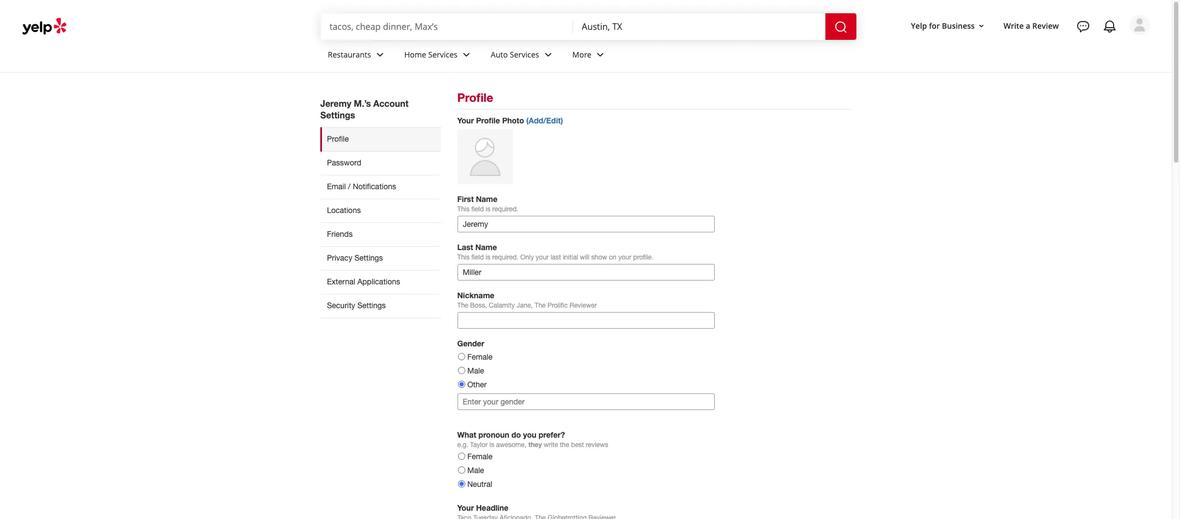Task type: describe. For each thing, give the bounding box(es) containing it.
privacy
[[327, 253, 352, 262]]

messages image
[[1077, 20, 1090, 33]]

2 your from the left
[[619, 253, 632, 261]]

is for first
[[486, 205, 491, 213]]

a
[[1026, 20, 1031, 31]]

settings for security
[[357, 301, 386, 310]]

headline
[[476, 503, 509, 512]]

is for last
[[486, 253, 491, 261]]

on
[[609, 253, 617, 261]]

Enter your gender text field
[[457, 393, 715, 410]]

auto services link
[[482, 40, 564, 72]]

2 male from the top
[[467, 466, 484, 475]]

24 chevron down v2 image for more
[[594, 48, 607, 61]]

other
[[467, 380, 487, 389]]

email / notifications
[[327, 182, 396, 191]]

nickname
[[457, 291, 495, 300]]

privacy settings link
[[320, 246, 441, 270]]

yelp for business
[[911, 20, 975, 31]]

prefer?
[[539, 430, 565, 439]]

what
[[457, 430, 476, 439]]

calamity
[[489, 302, 515, 309]]

1 male radio from the top
[[458, 367, 465, 374]]

1 vertical spatial profile
[[476, 116, 500, 125]]

name for first
[[476, 194, 498, 204]]

yelp
[[911, 20, 927, 31]]

settings for privacy
[[355, 253, 383, 262]]

m.'s
[[354, 98, 371, 108]]

write
[[544, 441, 558, 449]]

jeremy m.'s account settings
[[320, 98, 409, 120]]

security settings link
[[320, 294, 441, 318]]

the
[[560, 441, 569, 449]]

friends
[[327, 230, 353, 238]]

prolific
[[548, 302, 568, 309]]

boss,
[[470, 302, 487, 309]]

review
[[1033, 20, 1059, 31]]

required. for last
[[492, 253, 519, 261]]

restaurants link
[[319, 40, 396, 72]]

friends link
[[320, 222, 441, 246]]

email
[[327, 182, 346, 191]]

they
[[528, 441, 542, 449]]

none field near
[[582, 20, 817, 33]]

applications
[[357, 277, 400, 286]]

required. for first
[[492, 205, 519, 213]]

1 your from the left
[[536, 253, 549, 261]]

last
[[551, 253, 561, 261]]

neutral
[[467, 480, 492, 489]]

what pronoun do you prefer? e.g. taylor is awesome, they write the best reviews
[[457, 430, 608, 449]]

home services link
[[396, 40, 482, 72]]

jeremy
[[320, 98, 351, 108]]

2 the from the left
[[535, 302, 546, 309]]

taylor
[[470, 441, 488, 449]]

reviews
[[586, 441, 608, 449]]

locations
[[327, 206, 361, 215]]

(add/edit)
[[526, 116, 563, 125]]

auto
[[491, 49, 508, 60]]

notifications
[[353, 182, 396, 191]]

notifications image
[[1104, 20, 1117, 33]]

this for last
[[457, 253, 470, 261]]

account
[[373, 98, 409, 108]]

external applications
[[327, 277, 400, 286]]

Female radio
[[458, 453, 465, 460]]

restaurants
[[328, 49, 371, 60]]

Female radio
[[458, 353, 465, 360]]

auto services
[[491, 49, 539, 60]]

password link
[[320, 151, 441, 175]]

female for female option
[[467, 353, 493, 361]]

your for your headline
[[457, 503, 474, 512]]

field for first
[[472, 205, 484, 213]]

you
[[523, 430, 537, 439]]



Task type: locate. For each thing, give the bounding box(es) containing it.
more
[[573, 49, 592, 60]]

write
[[1004, 20, 1024, 31]]

2 your from the top
[[457, 503, 474, 512]]

will
[[580, 253, 590, 261]]

home services
[[404, 49, 458, 60]]

1 this from the top
[[457, 205, 470, 213]]

this
[[457, 205, 470, 213], [457, 253, 470, 261]]

yelp for business button
[[907, 16, 991, 36]]

male radio up neutral option
[[458, 467, 465, 474]]

profile up "password"
[[327, 134, 349, 143]]

for
[[929, 20, 940, 31]]

write a review
[[1004, 20, 1059, 31]]

your profile photo (add/edit)
[[457, 116, 563, 125]]

0 horizontal spatial services
[[428, 49, 458, 60]]

1 vertical spatial required.
[[492, 253, 519, 261]]

24 chevron down v2 image inside restaurants link
[[373, 48, 387, 61]]

field inside first name this field is required.
[[472, 205, 484, 213]]

your down neutral option
[[457, 503, 474, 512]]

24 chevron down v2 image inside 'auto services' link
[[542, 48, 555, 61]]

1 required. from the top
[[492, 205, 519, 213]]

required.
[[492, 205, 519, 213], [492, 253, 519, 261]]

do
[[512, 430, 521, 439]]

awesome,
[[496, 441, 527, 449]]

nickname the boss, calamity jane, the prolific reviewer
[[457, 291, 597, 309]]

privacy settings
[[327, 253, 383, 262]]

required. inside first name this field is required.
[[492, 205, 519, 213]]

name inside first name this field is required.
[[476, 194, 498, 204]]

24 chevron down v2 image right restaurants
[[373, 48, 387, 61]]

jeremy m. image
[[1130, 15, 1150, 35]]

locations link
[[320, 199, 441, 222]]

1 vertical spatial female
[[467, 452, 493, 461]]

settings down applications
[[357, 301, 386, 310]]

email / notifications link
[[320, 175, 441, 199]]

female
[[467, 353, 493, 361], [467, 452, 493, 461]]

24 chevron down v2 image inside home services link
[[460, 48, 473, 61]]

profile up the your profile photo (add/edit)
[[457, 91, 493, 105]]

female down 'gender'
[[467, 353, 493, 361]]

None field
[[330, 20, 564, 33], [582, 20, 817, 33]]

field down last
[[472, 253, 484, 261]]

1 male from the top
[[467, 366, 484, 375]]

Male radio
[[458, 367, 465, 374], [458, 467, 465, 474]]

Other radio
[[458, 381, 465, 388]]

2 24 chevron down v2 image from the left
[[460, 48, 473, 61]]

show
[[591, 253, 607, 261]]

your for your profile photo (add/edit)
[[457, 116, 474, 125]]

24 chevron down v2 image
[[373, 48, 387, 61], [460, 48, 473, 61]]

Neutral radio
[[458, 480, 465, 488]]

0 horizontal spatial your
[[536, 253, 549, 261]]

is inside first name this field is required.
[[486, 205, 491, 213]]

your left the photo
[[457, 116, 474, 125]]

profile inside profile link
[[327, 134, 349, 143]]

female down taylor
[[467, 452, 493, 461]]

jane,
[[517, 302, 533, 309]]

name
[[476, 194, 498, 204], [475, 242, 497, 252]]

1 vertical spatial field
[[472, 253, 484, 261]]

best
[[571, 441, 584, 449]]

this down last
[[457, 253, 470, 261]]

required. inside last name this field is required. only your last initial will show on your profile.
[[492, 253, 519, 261]]

(add/edit) link
[[526, 116, 563, 125]]

16 chevron down v2 image
[[977, 21, 986, 30]]

field inside last name this field is required. only your last initial will show on your profile.
[[472, 253, 484, 261]]

field
[[472, 205, 484, 213], [472, 253, 484, 261]]

24 chevron down v2 image left auto
[[460, 48, 473, 61]]

1 vertical spatial your
[[457, 503, 474, 512]]

0 vertical spatial required.
[[492, 205, 519, 213]]

security settings
[[327, 301, 386, 310]]

1 horizontal spatial none field
[[582, 20, 817, 33]]

2 24 chevron down v2 image from the left
[[594, 48, 607, 61]]

name inside last name this field is required. only your last initial will show on your profile.
[[475, 242, 497, 252]]

1 horizontal spatial 24 chevron down v2 image
[[460, 48, 473, 61]]

first
[[457, 194, 474, 204]]

1 services from the left
[[428, 49, 458, 60]]

0 vertical spatial name
[[476, 194, 498, 204]]

settings up external applications
[[355, 253, 383, 262]]

Find text field
[[330, 20, 564, 33]]

1 vertical spatial male
[[467, 466, 484, 475]]

female for female radio
[[467, 452, 493, 461]]

2 this from the top
[[457, 253, 470, 261]]

password
[[327, 158, 361, 167]]

24 chevron down v2 image for restaurants
[[373, 48, 387, 61]]

1 24 chevron down v2 image from the left
[[542, 48, 555, 61]]

is
[[486, 205, 491, 213], [486, 253, 491, 261], [490, 441, 494, 449]]

1 horizontal spatial your
[[619, 253, 632, 261]]

your
[[457, 116, 474, 125], [457, 503, 474, 512]]

male radio down female option
[[458, 367, 465, 374]]

1 vertical spatial is
[[486, 253, 491, 261]]

/
[[348, 182, 351, 191]]

settings
[[320, 110, 355, 120], [355, 253, 383, 262], [357, 301, 386, 310]]

24 chevron down v2 image
[[542, 48, 555, 61], [594, 48, 607, 61]]

the
[[457, 302, 468, 309], [535, 302, 546, 309]]

1 vertical spatial settings
[[355, 253, 383, 262]]

0 vertical spatial female
[[467, 353, 493, 361]]

1 horizontal spatial services
[[510, 49, 539, 60]]

1 vertical spatial name
[[475, 242, 497, 252]]

profile link
[[320, 127, 441, 151]]

business
[[942, 20, 975, 31]]

profile left the photo
[[476, 116, 500, 125]]

Near text field
[[582, 20, 817, 33]]

security
[[327, 301, 355, 310]]

Nickname text field
[[457, 312, 715, 329]]

the right jane,
[[535, 302, 546, 309]]

First Name text field
[[457, 216, 715, 232]]

write a review link
[[999, 16, 1064, 36]]

2 services from the left
[[510, 49, 539, 60]]

e.g.
[[457, 441, 468, 449]]

this inside first name this field is required.
[[457, 205, 470, 213]]

this for first
[[457, 205, 470, 213]]

0 vertical spatial male radio
[[458, 367, 465, 374]]

none field up business categories element
[[582, 20, 817, 33]]

profile
[[457, 91, 493, 105], [476, 116, 500, 125], [327, 134, 349, 143]]

1 the from the left
[[457, 302, 468, 309]]

1 vertical spatial this
[[457, 253, 470, 261]]

profile.
[[633, 253, 654, 261]]

services for auto services
[[510, 49, 539, 60]]

1 horizontal spatial the
[[535, 302, 546, 309]]

2 vertical spatial is
[[490, 441, 494, 449]]

first name this field is required.
[[457, 194, 519, 213]]

0 vertical spatial profile
[[457, 91, 493, 105]]

field down the first
[[472, 205, 484, 213]]

your
[[536, 253, 549, 261], [619, 253, 632, 261]]

None search field
[[321, 13, 859, 40]]

is inside what pronoun do you prefer? e.g. taylor is awesome, they write the best reviews
[[490, 441, 494, 449]]

your right on
[[619, 253, 632, 261]]

user actions element
[[902, 14, 1165, 82]]

male up other
[[467, 366, 484, 375]]

photo
[[502, 116, 524, 125]]

0 horizontal spatial 24 chevron down v2 image
[[542, 48, 555, 61]]

Last Name text field
[[457, 264, 715, 281]]

settings down jeremy
[[320, 110, 355, 120]]

this inside last name this field is required. only your last initial will show on your profile.
[[457, 253, 470, 261]]

the left boss,
[[457, 302, 468, 309]]

1 field from the top
[[472, 205, 484, 213]]

none field the find
[[330, 20, 564, 33]]

0 vertical spatial this
[[457, 205, 470, 213]]

settings inside jeremy m.'s account settings
[[320, 110, 355, 120]]

gender
[[457, 339, 485, 348]]

male up neutral
[[467, 466, 484, 475]]

last
[[457, 242, 473, 252]]

0 vertical spatial field
[[472, 205, 484, 213]]

male
[[467, 366, 484, 375], [467, 466, 484, 475]]

name right the first
[[476, 194, 498, 204]]

0 vertical spatial your
[[457, 116, 474, 125]]

24 chevron down v2 image for auto services
[[542, 48, 555, 61]]

0 vertical spatial is
[[486, 205, 491, 213]]

24 chevron down v2 image right more
[[594, 48, 607, 61]]

your headline
[[457, 503, 509, 512]]

last name this field is required. only your last initial will show on your profile.
[[457, 242, 654, 261]]

2 none field from the left
[[582, 20, 817, 33]]

24 chevron down v2 image for home services
[[460, 48, 473, 61]]

external
[[327, 277, 355, 286]]

1 your from the top
[[457, 116, 474, 125]]

0 vertical spatial settings
[[320, 110, 355, 120]]

field for last
[[472, 253, 484, 261]]

24 chevron down v2 image inside more link
[[594, 48, 607, 61]]

1 horizontal spatial 24 chevron down v2 image
[[594, 48, 607, 61]]

2 vertical spatial profile
[[327, 134, 349, 143]]

reviewer
[[570, 302, 597, 309]]

24 chevron down v2 image right auto services
[[542, 48, 555, 61]]

services right home
[[428, 49, 458, 60]]

search image
[[834, 20, 848, 34]]

home
[[404, 49, 426, 60]]

0 horizontal spatial none field
[[330, 20, 564, 33]]

initial
[[563, 253, 578, 261]]

1 vertical spatial male radio
[[458, 467, 465, 474]]

2 required. from the top
[[492, 253, 519, 261]]

1 none field from the left
[[330, 20, 564, 33]]

0 horizontal spatial the
[[457, 302, 468, 309]]

2 female from the top
[[467, 452, 493, 461]]

0 vertical spatial male
[[467, 366, 484, 375]]

1 female from the top
[[467, 353, 493, 361]]

services right auto
[[510, 49, 539, 60]]

services
[[428, 49, 458, 60], [510, 49, 539, 60]]

none field up home services link
[[330, 20, 564, 33]]

name for last
[[475, 242, 497, 252]]

2 male radio from the top
[[458, 467, 465, 474]]

business categories element
[[319, 40, 1150, 72]]

more link
[[564, 40, 616, 72]]

name right last
[[475, 242, 497, 252]]

2 field from the top
[[472, 253, 484, 261]]

external applications link
[[320, 270, 441, 294]]

services for home services
[[428, 49, 458, 60]]

this down the first
[[457, 205, 470, 213]]

is inside last name this field is required. only your last initial will show on your profile.
[[486, 253, 491, 261]]

pronoun
[[479, 430, 509, 439]]

0 horizontal spatial 24 chevron down v2 image
[[373, 48, 387, 61]]

2 vertical spatial settings
[[357, 301, 386, 310]]

your left last
[[536, 253, 549, 261]]

only
[[520, 253, 534, 261]]

1 24 chevron down v2 image from the left
[[373, 48, 387, 61]]



Task type: vqa. For each thing, say whether or not it's contained in the screenshot.
the Yelp for Business 'button'
yes



